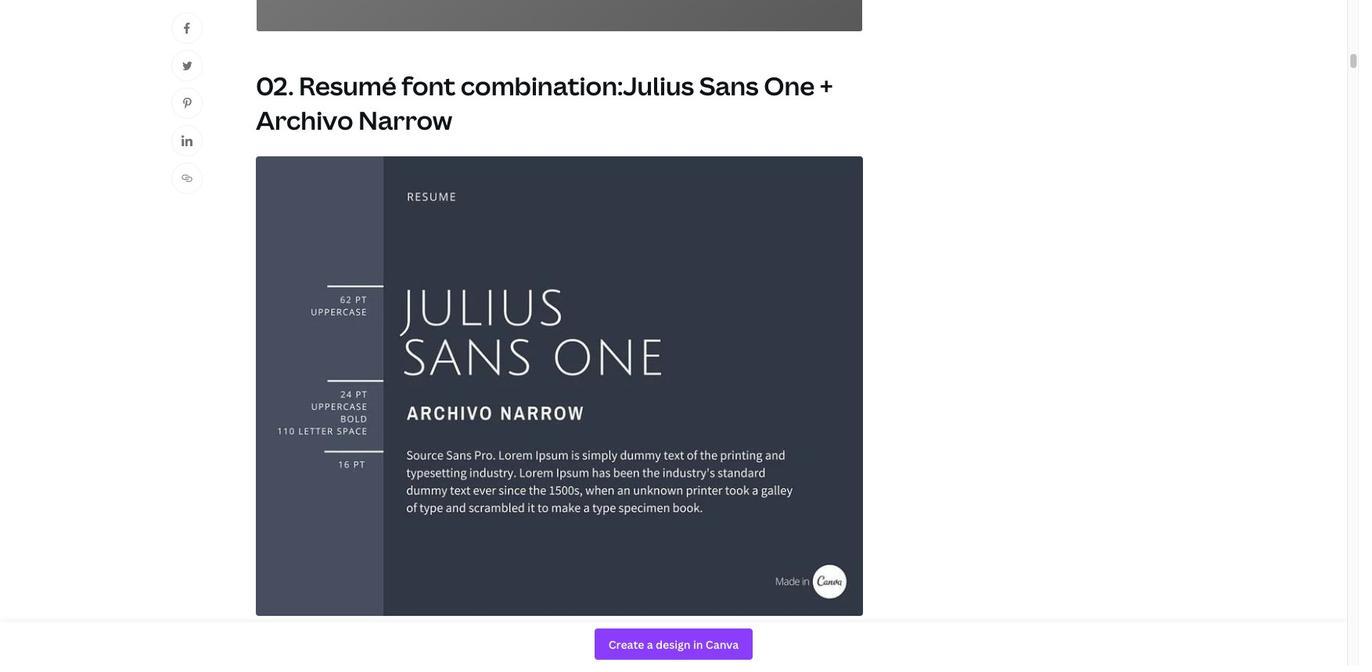 Task type: locate. For each thing, give the bounding box(es) containing it.
combination:julius
[[461, 69, 694, 103]]

font
[[402, 69, 456, 103]]

02.
[[256, 69, 294, 103]]

archivo
[[256, 103, 353, 137]]

a right it on the left bottom of page
[[675, 636, 682, 653]]

well
[[256, 656, 280, 667]]

font.
[[765, 636, 794, 653]]

and
[[473, 636, 496, 653], [452, 656, 475, 667]]

0 horizontal spatial a
[[394, 636, 401, 653]]

resumé
[[299, 69, 397, 103]]

broader
[[517, 636, 566, 653]]

offsetting
[[797, 636, 858, 653]]

02. resumé font combination:julius sans one + archivo narrow
[[256, 69, 833, 137]]

the
[[330, 656, 350, 667]]

masculine
[[387, 656, 449, 667]]

1 horizontal spatial a
[[675, 636, 682, 653]]

and down the stroke,
[[452, 656, 475, 667]]

more
[[353, 656, 384, 667]]

baseline
[[569, 636, 619, 653]]

and left its
[[473, 636, 496, 653]]

makes
[[622, 636, 660, 653]]

fine
[[404, 636, 427, 653]]

a
[[394, 636, 401, 653], [675, 636, 682, 653]]

display
[[719, 636, 762, 653]]

a left fine
[[394, 636, 401, 653]]



Task type: describe. For each thing, give the bounding box(es) containing it.
its
[[499, 636, 514, 653]]

great
[[685, 636, 716, 653]]

against
[[283, 656, 326, 667]]

+
[[820, 69, 833, 103]]

of
[[574, 656, 587, 667]]

2 a from the left
[[675, 636, 682, 653]]

1 a from the left
[[394, 636, 401, 653]]

one
[[764, 69, 815, 103]]

narrow
[[359, 103, 453, 137]]

stroke,
[[430, 636, 470, 653]]

style
[[542, 656, 571, 667]]

sans
[[700, 69, 759, 103]]

offers a fine stroke, and its broader baseline makes it a great display font. offsetting well against the more masculine and geometric style of
[[256, 636, 858, 667]]

offers
[[355, 636, 391, 653]]

geometric
[[478, 656, 539, 667]]

it
[[663, 636, 672, 653]]

1 vertical spatial and
[[452, 656, 475, 667]]

0 vertical spatial and
[[473, 636, 496, 653]]



Task type: vqa. For each thing, say whether or not it's contained in the screenshot.
PROJECTS link
no



